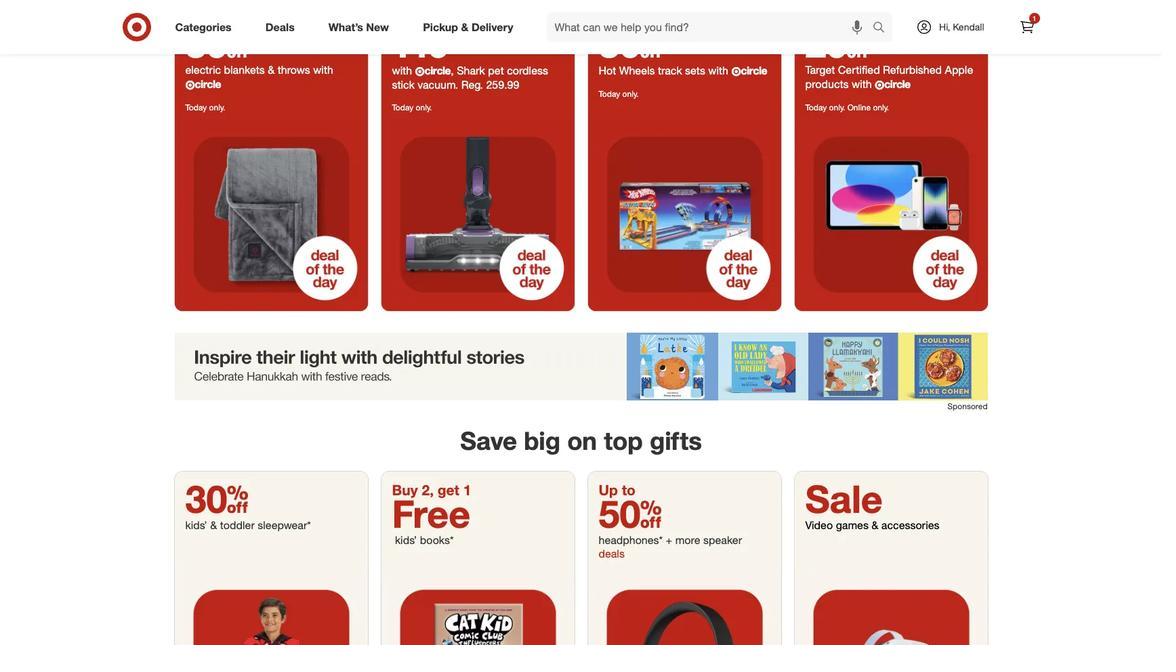 Task type: locate. For each thing, give the bounding box(es) containing it.
apple
[[945, 63, 974, 77]]

free
[[392, 491, 471, 537]]

1
[[1033, 14, 1037, 22], [464, 482, 472, 499]]

1 target deal of the day image from the left
[[175, 118, 368, 311]]

blankets
[[224, 63, 265, 77]]

today only. down electric
[[185, 103, 225, 113]]

pickup
[[423, 20, 458, 34]]

hi, kendall
[[940, 21, 985, 33]]

gifts
[[650, 426, 702, 457]]

today down hot on the top of page
[[599, 89, 621, 99]]

today
[[599, 89, 621, 99], [185, 103, 207, 113], [392, 103, 414, 113], [806, 103, 827, 113]]

30 for 30
[[599, 21, 662, 67]]

circle down electric
[[195, 77, 221, 91]]

0 vertical spatial 1
[[1033, 14, 1037, 22]]

0 vertical spatial kids'
[[185, 519, 207, 532]]

online
[[848, 103, 871, 113]]

kendall
[[953, 21, 985, 33]]

hot wheels track sets with
[[599, 64, 732, 77]]

30 for 30 electric blankets & throws with circle
[[185, 21, 249, 67]]

electric
[[185, 63, 221, 77]]

reg.
[[461, 78, 483, 92]]

what's
[[329, 20, 363, 34]]

today only. online only.
[[806, 103, 890, 113]]

with
[[313, 63, 333, 77], [392, 64, 415, 77], [709, 64, 729, 77], [852, 77, 872, 91]]

30
[[185, 21, 249, 67], [599, 21, 662, 67], [185, 476, 249, 522]]

3 target deal of the day image from the left
[[588, 118, 781, 311]]

4 target deal of the day image from the left
[[795, 118, 988, 311]]

& inside 30 electric blankets & throws with circle
[[268, 63, 275, 77]]

with right throws
[[313, 63, 333, 77]]

new
[[366, 20, 389, 34]]

target
[[806, 63, 835, 77]]

target deal of the day image for hot wheels track sets with
[[588, 118, 781, 311]]

149 99
[[392, 21, 478, 67]]

today only. down hot on the top of page
[[599, 89, 639, 99]]

circle for target certified refurbished apple products with
[[885, 77, 911, 91]]

only. down electric
[[209, 103, 225, 113]]

products
[[806, 77, 849, 91]]

today only.
[[599, 89, 639, 99], [185, 103, 225, 113], [392, 103, 432, 113]]

, shark pet cordless stick vacuum. reg. 259.99
[[392, 64, 548, 92]]

2 target deal of the day image from the left
[[381, 118, 575, 311]]

only. for hot wheels track sets with
[[623, 89, 639, 99]]

deals link
[[254, 12, 312, 42]]

circle
[[425, 64, 451, 77], [741, 64, 768, 77], [195, 77, 221, 91], [885, 77, 911, 91]]

today for with
[[392, 103, 414, 113]]

1 vertical spatial kids'
[[395, 534, 417, 547]]

1 right "get"
[[464, 482, 472, 499]]

get
[[438, 482, 460, 499]]

20
[[806, 21, 869, 67]]

0 horizontal spatial 1
[[464, 482, 472, 499]]

1 horizontal spatial 1
[[1033, 14, 1037, 22]]

games
[[836, 519, 869, 532]]

today down stick
[[392, 103, 414, 113]]

buy 2, get 1
[[392, 482, 472, 499]]

only. for target certified refurbished apple products with
[[830, 103, 846, 113]]

only. left online
[[830, 103, 846, 113]]

big
[[524, 426, 561, 457]]

+
[[666, 534, 673, 547]]

circle down refurbished
[[885, 77, 911, 91]]

toddler
[[220, 519, 255, 532]]

up
[[599, 482, 618, 499]]

1 link
[[1013, 12, 1042, 42]]

0 horizontal spatial today only.
[[185, 103, 225, 113]]

today only. down stick
[[392, 103, 432, 113]]

circle up vacuum. on the left top
[[425, 64, 451, 77]]

what's new
[[329, 20, 389, 34]]

only. down wheels
[[623, 89, 639, 99]]

kids' left toddler
[[185, 519, 207, 532]]

track
[[658, 64, 682, 77]]

only.
[[623, 89, 639, 99], [209, 103, 225, 113], [416, 103, 432, 113], [830, 103, 846, 113], [874, 103, 890, 113]]

30 inside 30 kids' & toddler sleepwear*
[[185, 476, 249, 522]]

& left toddler
[[210, 519, 217, 532]]

& left throws
[[268, 63, 275, 77]]

on
[[568, 426, 597, 457]]

stick
[[392, 78, 415, 92]]

259.99
[[486, 78, 520, 92]]

2,
[[422, 482, 434, 499]]

target deal of the day image
[[175, 118, 368, 311], [381, 118, 575, 311], [588, 118, 781, 311], [795, 118, 988, 311]]

only. down vacuum. on the left top
[[416, 103, 432, 113]]

1 horizontal spatial today only.
[[392, 103, 432, 113]]

today down products
[[806, 103, 827, 113]]

top
[[604, 426, 643, 457]]

&
[[461, 20, 469, 34], [268, 63, 275, 77], [210, 519, 217, 532], [872, 519, 879, 532]]

today for target certified refurbished apple products with
[[806, 103, 827, 113]]

1 vertical spatial 1
[[464, 482, 472, 499]]

headphones* + more speaker deals
[[599, 534, 742, 561]]

only. for with
[[416, 103, 432, 113]]

kids'
[[185, 519, 207, 532], [395, 534, 417, 547]]

& right games
[[872, 519, 879, 532]]

0 horizontal spatial kids'
[[185, 519, 207, 532]]

save big on top gifts
[[460, 426, 702, 457]]

deals
[[266, 20, 295, 34]]

today down electric
[[185, 103, 207, 113]]

pickup & delivery link
[[412, 12, 531, 42]]

1 right kendall
[[1033, 14, 1037, 22]]

cordless
[[507, 64, 548, 77]]

video
[[806, 519, 833, 532]]

30 inside 30 electric blankets & throws with circle
[[185, 21, 249, 67]]

2 horizontal spatial today only.
[[599, 89, 639, 99]]

with down certified
[[852, 77, 872, 91]]

delivery
[[472, 20, 514, 34]]

with inside target certified refurbished apple products with
[[852, 77, 872, 91]]

with up stick
[[392, 64, 415, 77]]

circle right sets
[[741, 64, 768, 77]]

buy
[[392, 482, 418, 499]]

1 horizontal spatial kids'
[[395, 534, 417, 547]]

advertisement region
[[175, 333, 988, 401]]

today only. for with
[[392, 103, 432, 113]]

kids' left books*
[[395, 534, 417, 547]]



Task type: describe. For each thing, give the bounding box(es) containing it.
What can we help you find? suggestions appear below search field
[[547, 12, 877, 42]]

target deal of the day image for with
[[381, 118, 575, 311]]

with right sets
[[709, 64, 729, 77]]

pet
[[488, 64, 504, 77]]

circle for with
[[425, 64, 451, 77]]

vacuum.
[[418, 78, 458, 92]]

target deal of the day image for electric blankets & throws with
[[175, 118, 368, 311]]

today only. for hot wheels track sets with
[[599, 89, 639, 99]]

save
[[460, 426, 517, 457]]

149
[[392, 21, 450, 67]]

up to
[[599, 482, 636, 499]]

30 electric blankets & throws with circle
[[185, 21, 333, 91]]

today for electric blankets & throws with
[[185, 103, 207, 113]]

sets
[[685, 64, 706, 77]]

search button
[[867, 12, 900, 45]]

hot
[[599, 64, 616, 77]]

circle inside 30 electric blankets & throws with circle
[[195, 77, 221, 91]]

& inside 30 kids' & toddler sleepwear*
[[210, 519, 217, 532]]

deals
[[599, 547, 625, 561]]

50
[[599, 491, 662, 537]]

sale video games & accessories
[[806, 476, 940, 532]]

categories link
[[164, 12, 249, 42]]

kids' inside 30 kids' & toddler sleepwear*
[[185, 519, 207, 532]]

categories
[[175, 20, 232, 34]]

30 for 30 kids' & toddler sleepwear*
[[185, 476, 249, 522]]

wheels
[[619, 64, 655, 77]]

headphones*
[[599, 534, 663, 547]]

kids' books*
[[392, 534, 454, 547]]

with inside 30 electric blankets & throws with circle
[[313, 63, 333, 77]]

hi,
[[940, 21, 951, 33]]

& right pickup
[[461, 20, 469, 34]]

target certified refurbished apple products with
[[806, 63, 974, 91]]

more
[[676, 534, 701, 547]]

target deal of the day image for target certified refurbished apple products with
[[795, 118, 988, 311]]

certified
[[838, 63, 880, 77]]

sale
[[806, 476, 883, 522]]

today only. for electric blankets & throws with
[[185, 103, 225, 113]]

sponsored
[[948, 402, 988, 412]]

throws
[[278, 63, 310, 77]]

books*
[[420, 534, 454, 547]]

what's new link
[[317, 12, 406, 42]]

only. for electric blankets & throws with
[[209, 103, 225, 113]]

accessories
[[882, 519, 940, 532]]

search
[[867, 21, 900, 35]]

& inside the sale video games & accessories
[[872, 519, 879, 532]]

sleepwear*
[[258, 519, 311, 532]]

shark
[[457, 64, 485, 77]]

speaker
[[704, 534, 742, 547]]

circle for hot wheels track sets with
[[741, 64, 768, 77]]

today for hot wheels track sets with
[[599, 89, 621, 99]]

1 inside 'link'
[[1033, 14, 1037, 22]]

pickup & delivery
[[423, 20, 514, 34]]

refurbished
[[883, 63, 942, 77]]

only. right online
[[874, 103, 890, 113]]

,
[[451, 64, 454, 77]]

99
[[450, 21, 478, 67]]

to
[[622, 482, 636, 499]]

30 kids' & toddler sleepwear*
[[185, 476, 311, 532]]



Task type: vqa. For each thing, say whether or not it's contained in the screenshot.
2nd / from the left
no



